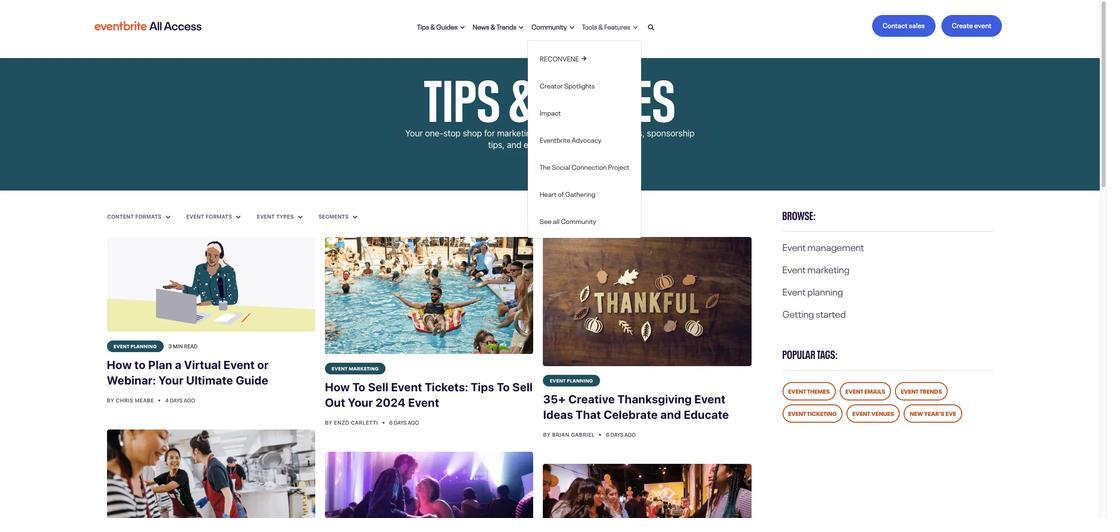 Task type: vqa. For each thing, say whether or not it's contained in the screenshot.
2nd Arrow image from right
yes



Task type: describe. For each thing, give the bounding box(es) containing it.
3
[[169, 342, 172, 350]]

event planning for 35+ creative thanksgiving event ideas that celebrate and educate
[[550, 378, 593, 384]]

practices,
[[558, 128, 596, 139]]

news & trends
[[473, 21, 517, 31]]

your one-stop shop for marketing best practices, event ideas, sponsorship tips, and everything in between.
[[405, 128, 695, 150]]

event for 35+ creative thanksgiving event ideas that celebrate and educate's event planning link
[[550, 378, 566, 384]]

contact
[[883, 20, 908, 30]]

1 horizontal spatial event marketing link
[[783, 262, 850, 276]]

6 days ago for thanksgiving
[[606, 431, 636, 439]]

planning for 35+ creative thanksgiving event ideas that celebrate and educate
[[567, 378, 593, 384]]

community link
[[528, 15, 578, 37]]

event planning link for how to plan a virtual event or webinar: your ultimate guide
[[107, 341, 164, 353]]

by chris meabe link
[[107, 398, 156, 404]]

impact link
[[528, 103, 641, 121]]

0 vertical spatial community
[[532, 21, 567, 31]]

how to plan a virtual event or webinar: your ultimate guide link
[[107, 353, 315, 394]]

event trends
[[901, 387, 943, 396]]

a
[[175, 358, 182, 372]]

see all community
[[540, 216, 597, 226]]

create event link
[[942, 15, 1003, 37]]

started
[[816, 306, 846, 321]]

carletti
[[351, 420, 378, 426]]

event formats
[[186, 214, 234, 220]]

by for how to plan a virtual event or webinar: your ultimate guide
[[107, 398, 114, 404]]

event emails link
[[840, 383, 891, 401]]

getting started
[[783, 306, 846, 321]]

in
[[567, 140, 574, 150]]

chris
[[116, 398, 133, 404]]

event types
[[257, 214, 295, 220]]

event inside 35+ creative thanksgiving event ideas that celebrate and educate
[[695, 393, 726, 407]]

arrow image for event formats
[[236, 216, 241, 219]]

event inside how to plan a virtual event or webinar: your ultimate guide
[[224, 358, 255, 372]]

arrow image inside reconvene link
[[582, 56, 587, 61]]

everything
[[524, 140, 565, 150]]

arrow image for content formats
[[165, 216, 170, 219]]

the social connection project link
[[528, 158, 641, 175]]

tools
[[582, 21, 597, 31]]

2 horizontal spatial ago
[[625, 431, 636, 439]]

marketing inside your one-stop shop for marketing best practices, event ideas, sponsorship tips, and everything in between.
[[497, 128, 536, 139]]

planning for how to plan a virtual event or webinar: your ultimate guide
[[131, 343, 157, 350]]

new year's eve
[[910, 409, 957, 418]]

how to sell event tickets: tips to sell out your 2024 event
[[325, 381, 533, 410]]

event inside 'link'
[[975, 20, 992, 30]]

heart of gathering
[[540, 189, 596, 198]]

segments button
[[318, 213, 358, 221]]

sponsorship
[[647, 128, 695, 139]]

formats for content
[[135, 214, 162, 220]]

enzo
[[334, 420, 349, 426]]

6 for thanksgiving
[[606, 431, 610, 439]]

2 horizontal spatial event planning
[[783, 284, 843, 298]]

and inside your one-stop shop for marketing best practices, event ideas, sponsorship tips, and everything in between.
[[507, 140, 522, 150]]

arrow image
[[298, 216, 303, 219]]

connection
[[572, 162, 607, 171]]

35+
[[543, 393, 566, 407]]

meabe
[[135, 398, 154, 404]]

creator spotlights
[[540, 80, 595, 90]]

ultimate
[[186, 374, 233, 387]]

all
[[553, 216, 560, 226]]

tickets:
[[425, 381, 468, 394]]

event for event planning link to the top
[[783, 284, 806, 298]]

your inside your one-stop shop for marketing best practices, event ideas, sponsorship tips, and everything in between.
[[405, 128, 423, 139]]

themes
[[808, 387, 830, 396]]

impact
[[540, 107, 561, 117]]

event themes link
[[783, 383, 836, 401]]

event marketing for the rightmost event marketing link
[[783, 262, 850, 276]]

gathering
[[566, 189, 596, 198]]

event for the event venues link
[[853, 409, 871, 418]]

2 sell from the left
[[513, 381, 533, 394]]

arrow image for segments
[[353, 216, 358, 219]]

2 vertical spatial days
[[611, 431, 624, 439]]

browse:
[[783, 206, 816, 223]]

event for event emails link
[[846, 387, 864, 396]]

how for how to plan a virtual event or webinar: your ultimate guide
[[107, 358, 132, 372]]

6 days ago for sell
[[390, 419, 419, 427]]

formats for event
[[206, 214, 232, 220]]

tags:
[[817, 345, 838, 362]]

stop
[[444, 128, 461, 139]]

types
[[276, 214, 294, 220]]

ago for ultimate
[[184, 397, 195, 404]]

year's
[[925, 409, 945, 418]]

days for ultimate
[[170, 397, 183, 404]]

management
[[808, 239, 864, 254]]

shop
[[463, 128, 482, 139]]

content formats
[[107, 214, 163, 220]]

content formats button
[[107, 213, 171, 221]]

for
[[484, 128, 495, 139]]

trends
[[920, 387, 943, 396]]

by chris meabe
[[107, 398, 156, 404]]

content
[[107, 214, 134, 220]]

creator spotlights link
[[528, 76, 641, 94]]

getting
[[783, 306, 814, 321]]

webinar:
[[107, 374, 156, 387]]

4
[[165, 397, 169, 404]]

new year's eve link
[[904, 405, 963, 423]]

event for the rightmost event marketing link
[[783, 262, 806, 276]]

reconvene
[[540, 53, 579, 63]]

reconvene link
[[528, 49, 641, 67]]

tips & guides inside 'link'
[[418, 21, 458, 31]]

contact sales
[[883, 20, 925, 30]]

event for "event management" link
[[783, 239, 806, 254]]

arrow image for tips & guides
[[460, 26, 465, 30]]

tips inside how to sell event tickets: tips to sell out your 2024 event
[[471, 381, 495, 394]]

popular tags:
[[783, 345, 838, 362]]

event for event types popup button on the top left
[[257, 214, 275, 220]]

6 for sell
[[390, 419, 393, 427]]

event for event marketing link to the bottom
[[332, 365, 348, 372]]

1 vertical spatial tips
[[424, 51, 501, 137]]

event planning link for 35+ creative thanksgiving event ideas that celebrate and educate
[[543, 376, 600, 387]]



Task type: locate. For each thing, give the bounding box(es) containing it.
& inside tips & guides 'link'
[[431, 21, 435, 31]]

ago down the celebrate
[[625, 431, 636, 439]]

search icon image
[[648, 24, 655, 31]]

& inside tools & features link
[[599, 21, 603, 31]]

35+ creative thanksgiving event ideas that celebrate and educate
[[543, 393, 729, 422]]

event planning up 35+
[[550, 378, 593, 384]]

event inside event formats dropdown button
[[186, 214, 204, 220]]

arrow image right trends
[[519, 26, 524, 30]]

planning up creative
[[567, 378, 593, 384]]

celebrate
[[604, 409, 658, 422]]

people laughing while serving food image
[[107, 430, 315, 519]]

by
[[107, 398, 114, 404], [325, 420, 333, 426], [543, 432, 551, 439]]

by brian gabriel
[[543, 432, 597, 439]]

1 vertical spatial community
[[561, 216, 597, 226]]

1 arrow image from the left
[[165, 216, 170, 219]]

0 horizontal spatial 6 days ago
[[390, 419, 419, 427]]

arrow image for community
[[570, 26, 575, 30]]

event planning link up to
[[107, 341, 164, 353]]

1 vertical spatial guides
[[544, 51, 676, 137]]

0 horizontal spatial marketing
[[349, 365, 379, 372]]

0 horizontal spatial event
[[598, 128, 620, 139]]

event
[[186, 214, 204, 220], [257, 214, 275, 220], [783, 239, 806, 254], [783, 262, 806, 276], [783, 284, 806, 298], [114, 343, 130, 350], [224, 358, 255, 372], [332, 365, 348, 372], [550, 378, 566, 384], [391, 381, 422, 394], [789, 387, 807, 396], [846, 387, 864, 396], [901, 387, 919, 396], [695, 393, 726, 407], [408, 396, 439, 410], [789, 409, 807, 418], [853, 409, 871, 418]]

1 horizontal spatial arrow image
[[582, 56, 587, 61]]

community right "all" at the top of the page
[[561, 216, 597, 226]]

0 horizontal spatial formats
[[135, 214, 162, 220]]

couple dancing in nightclub image
[[325, 453, 534, 519]]

arrow image inside tools & features link
[[633, 26, 638, 30]]

create event
[[952, 20, 992, 30]]

event marketing for event marketing link to the bottom
[[332, 365, 379, 372]]

creator
[[540, 80, 563, 90]]

1 horizontal spatial sell
[[513, 381, 533, 394]]

& right "tools"
[[599, 21, 603, 31]]

getting started link
[[783, 306, 846, 321]]

event themes
[[789, 387, 830, 396]]

the
[[540, 162, 551, 171]]

marketing up 2024
[[349, 365, 379, 372]]

1 horizontal spatial arrow image
[[570, 26, 575, 30]]

between.
[[576, 140, 612, 150]]

event up between.
[[598, 128, 620, 139]]

1 vertical spatial event planning
[[114, 343, 157, 350]]

event formats button
[[186, 213, 241, 221]]

arrow image right segments
[[353, 216, 358, 219]]

1 horizontal spatial ago
[[408, 419, 419, 427]]

news
[[473, 21, 490, 31]]

read
[[184, 342, 198, 350]]

eve
[[946, 409, 957, 418]]

tools & features link
[[578, 15, 642, 37]]

1 arrow image from the left
[[460, 26, 465, 30]]

1 horizontal spatial marketing
[[497, 128, 536, 139]]

arrow image
[[165, 216, 170, 219], [236, 216, 241, 219], [353, 216, 358, 219]]

or
[[257, 358, 269, 372]]

arrow image left "tools"
[[570, 26, 575, 30]]

eventbrite advocacy
[[540, 134, 602, 144]]

by for how to sell event tickets: tips to sell out your 2024 event
[[325, 420, 333, 426]]

days right 4
[[170, 397, 183, 404]]

2 vertical spatial by
[[543, 432, 551, 439]]

0 vertical spatial 6 days ago
[[390, 419, 419, 427]]

0 horizontal spatial arrow image
[[519, 26, 524, 30]]

arrow image inside news & trends 'link'
[[519, 26, 524, 30]]

educate
[[684, 409, 729, 422]]

how up the webinar:
[[107, 358, 132, 372]]

0 horizontal spatial and
[[507, 140, 522, 150]]

& for news & trends 'link'
[[491, 21, 496, 31]]

0 vertical spatial 6
[[390, 419, 393, 427]]

1 to from the left
[[353, 381, 366, 394]]

2 horizontal spatial planning
[[808, 284, 843, 298]]

0 horizontal spatial your
[[158, 374, 184, 387]]

1 vertical spatial and
[[661, 409, 682, 422]]

event marketing link up 'out'
[[325, 363, 386, 375]]

and down thanksgiving
[[661, 409, 682, 422]]

6 right gabriel
[[606, 431, 610, 439]]

& inside news & trends 'link'
[[491, 21, 496, 31]]

1 horizontal spatial your
[[348, 396, 373, 410]]

3 min read
[[169, 342, 198, 350]]

heart
[[540, 189, 557, 198]]

event inside event types popup button
[[257, 214, 275, 220]]

how inside how to plan a virtual event or webinar: your ultimate guide
[[107, 358, 132, 372]]

& left news
[[431, 21, 435, 31]]

1 vertical spatial planning
[[131, 343, 157, 350]]

how to sell event tickets: tips to sell out your 2024 event link
[[325, 375, 534, 417]]

community up reconvene at the top of page
[[532, 21, 567, 31]]

and inside 35+ creative thanksgiving event ideas that celebrate and educate
[[661, 409, 682, 422]]

community
[[532, 21, 567, 31], [561, 216, 597, 226]]

2 horizontal spatial by
[[543, 432, 551, 439]]

event inside event emails link
[[846, 387, 864, 396]]

0 vertical spatial by
[[107, 398, 114, 404]]

1 horizontal spatial event planning link
[[543, 376, 600, 387]]

arrow image right reconvene at the top of page
[[582, 56, 587, 61]]

2 vertical spatial your
[[348, 396, 373, 410]]

0 horizontal spatial to
[[353, 381, 366, 394]]

0 horizontal spatial event marketing
[[332, 365, 379, 372]]

0 horizontal spatial arrow image
[[165, 216, 170, 219]]

tips & guides
[[418, 21, 458, 31], [424, 51, 676, 137]]

ago for your
[[408, 419, 419, 427]]

event inside 'event trends' link
[[901, 387, 919, 396]]

1 vertical spatial your
[[158, 374, 184, 387]]

&
[[431, 21, 435, 31], [491, 21, 496, 31], [599, 21, 603, 31], [509, 51, 536, 137]]

0 vertical spatial how
[[107, 358, 132, 372]]

gabriel
[[571, 432, 595, 439]]

event for 'event trends' link
[[901, 387, 919, 396]]

arrow image inside segments popup button
[[353, 216, 358, 219]]

2 vertical spatial event planning
[[550, 378, 593, 384]]

1 vertical spatial event marketing link
[[325, 363, 386, 375]]

1 horizontal spatial 6
[[606, 431, 610, 439]]

min
[[173, 342, 183, 350]]

1 vertical spatial tips & guides
[[424, 51, 676, 137]]

0 vertical spatial and
[[507, 140, 522, 150]]

planning up to
[[131, 343, 157, 350]]

sell left 35+
[[513, 381, 533, 394]]

0 horizontal spatial guides
[[437, 21, 458, 31]]

2 vertical spatial event planning link
[[543, 376, 600, 387]]

1 vertical spatial by
[[325, 420, 333, 426]]

the social connection project
[[540, 162, 630, 171]]

1 vertical spatial 6 days ago
[[606, 431, 636, 439]]

6 days ago down 2024
[[390, 419, 419, 427]]

0 vertical spatial event planning
[[783, 284, 843, 298]]

arrow image inside tips & guides 'link'
[[460, 26, 465, 30]]

0 vertical spatial tips
[[418, 21, 429, 31]]

1 horizontal spatial planning
[[567, 378, 593, 384]]

event planning up to
[[114, 343, 157, 350]]

new
[[910, 409, 924, 418]]

your inside how to sell event tickets: tips to sell out your 2024 event
[[348, 396, 373, 410]]

ticketing
[[808, 409, 837, 418]]

by left enzo at left bottom
[[325, 420, 333, 426]]

3 arrow image from the left
[[353, 216, 358, 219]]

0 horizontal spatial by
[[107, 398, 114, 404]]

2 arrow image from the left
[[236, 216, 241, 219]]

days down the celebrate
[[611, 431, 624, 439]]

event planning link up getting started link
[[783, 284, 843, 298]]

event ticketing link
[[783, 405, 843, 423]]

arrow image inside the community link
[[570, 26, 575, 30]]

by left brian
[[543, 432, 551, 439]]

0 vertical spatial your
[[405, 128, 423, 139]]

1 horizontal spatial guides
[[544, 51, 676, 137]]

trends
[[497, 21, 517, 31]]

arrow image left search icon at right
[[633, 26, 638, 30]]

2 arrow image from the left
[[570, 26, 575, 30]]

0 horizontal spatial how
[[107, 358, 132, 372]]

1 horizontal spatial event
[[975, 20, 992, 30]]

1 horizontal spatial days
[[394, 419, 407, 427]]

event planning link up 35+
[[543, 376, 600, 387]]

arrow image right event formats
[[236, 216, 241, 219]]

tools & features
[[582, 21, 631, 31]]

2 to from the left
[[497, 381, 510, 394]]

how
[[107, 358, 132, 372], [325, 381, 350, 394]]

arrow image left news
[[460, 26, 465, 30]]

and right the "tips,"
[[507, 140, 522, 150]]

marketing up the "tips,"
[[497, 128, 536, 139]]

see
[[540, 216, 552, 226]]

arrow image inside event formats dropdown button
[[236, 216, 241, 219]]

event emails
[[846, 387, 886, 396]]

social
[[552, 162, 571, 171]]

1 horizontal spatial and
[[661, 409, 682, 422]]

1 horizontal spatial by
[[325, 420, 333, 426]]

event for event themes link
[[789, 387, 807, 396]]

arrow image right content formats
[[165, 216, 170, 219]]

event venues
[[853, 409, 895, 418]]

0 horizontal spatial sell
[[368, 381, 389, 394]]

heart of gathering link
[[528, 185, 641, 202]]

arrow image for trends
[[519, 26, 524, 30]]

days
[[170, 397, 183, 404], [394, 419, 407, 427], [611, 431, 624, 439]]

& for tools & features link
[[599, 21, 603, 31]]

how inside how to sell event tickets: tips to sell out your 2024 event
[[325, 381, 350, 394]]

0 horizontal spatial arrow image
[[460, 26, 465, 30]]

ideas,
[[622, 128, 645, 139]]

sell up 2024
[[368, 381, 389, 394]]

spotlights
[[565, 80, 595, 90]]

2 horizontal spatial arrow image
[[633, 26, 638, 30]]

arrow image inside content formats dropdown button
[[165, 216, 170, 219]]

segments
[[319, 214, 350, 220]]

1 vertical spatial ago
[[408, 419, 419, 427]]

1 horizontal spatial arrow image
[[236, 216, 241, 219]]

0 vertical spatial event planning link
[[783, 284, 843, 298]]

one-
[[425, 128, 444, 139]]

by enzo carletti link
[[325, 420, 380, 426]]

how up 'out'
[[325, 381, 350, 394]]

by enzo carletti
[[325, 420, 380, 426]]

project
[[608, 162, 630, 171]]

1 vertical spatial 6
[[606, 431, 610, 439]]

event marketing link down "event management" link
[[783, 262, 850, 276]]

guides inside tips & guides 'link'
[[437, 21, 458, 31]]

event trends link
[[895, 383, 948, 401]]

ago right 4
[[184, 397, 195, 404]]

2 vertical spatial tips
[[471, 381, 495, 394]]

0 horizontal spatial event planning link
[[107, 341, 164, 353]]

1 vertical spatial event
[[598, 128, 620, 139]]

popular
[[783, 345, 816, 362]]

1 horizontal spatial how
[[325, 381, 350, 394]]

2 horizontal spatial arrow image
[[353, 216, 358, 219]]

4 days ago
[[165, 397, 195, 404]]

event for how to plan a virtual event or webinar: your ultimate guide's event planning link
[[114, 343, 130, 350]]

tips & guides link
[[414, 15, 469, 37]]

2 vertical spatial marketing
[[349, 365, 379, 372]]

of
[[558, 189, 564, 198]]

1 horizontal spatial event marketing
[[783, 262, 850, 276]]

marketing down "event management" link
[[808, 262, 850, 276]]

event marketing up 'out'
[[332, 365, 379, 372]]

arrow image
[[519, 26, 524, 30], [633, 26, 638, 30], [582, 56, 587, 61]]

days for your
[[394, 419, 407, 427]]

0 vertical spatial marketing
[[497, 128, 536, 139]]

0 vertical spatial guides
[[437, 21, 458, 31]]

ideas
[[543, 409, 573, 422]]

0 vertical spatial ago
[[184, 397, 195, 404]]

2 formats from the left
[[206, 214, 232, 220]]

2 horizontal spatial days
[[611, 431, 624, 439]]

2024
[[376, 396, 406, 410]]

days down 2024
[[394, 419, 407, 427]]

sales
[[909, 20, 925, 30]]

2 horizontal spatial marketing
[[808, 262, 850, 276]]

6 days ago down the celebrate
[[606, 431, 636, 439]]

ago down how to sell event tickets: tips to sell out your 2024 event link
[[408, 419, 419, 427]]

your left one-
[[405, 128, 423, 139]]

guide
[[236, 374, 268, 387]]

1 vertical spatial event marketing
[[332, 365, 379, 372]]

0 vertical spatial days
[[170, 397, 183, 404]]

1 sell from the left
[[368, 381, 389, 394]]

0 vertical spatial event marketing link
[[783, 262, 850, 276]]

2 vertical spatial ago
[[625, 431, 636, 439]]

2 horizontal spatial your
[[405, 128, 423, 139]]

& for tips & guides 'link' at the left top of the page
[[431, 21, 435, 31]]

0 vertical spatial event marketing
[[783, 262, 850, 276]]

event
[[975, 20, 992, 30], [598, 128, 620, 139]]

event inside your one-stop shop for marketing best practices, event ideas, sponsorship tips, and everything in between.
[[598, 128, 620, 139]]

ago
[[184, 397, 195, 404], [408, 419, 419, 427], [625, 431, 636, 439]]

planning up started
[[808, 284, 843, 298]]

features
[[605, 21, 631, 31]]

news & trends link
[[469, 15, 528, 37]]

event planning up getting started link
[[783, 284, 843, 298]]

2 vertical spatial planning
[[567, 378, 593, 384]]

arrow image
[[460, 26, 465, 30], [570, 26, 575, 30]]

arrow image for features
[[633, 26, 638, 30]]

0 vertical spatial planning
[[808, 284, 843, 298]]

tips inside 'link'
[[418, 21, 429, 31]]

that
[[576, 409, 601, 422]]

event inside event marketing link
[[332, 365, 348, 372]]

lots of people at a pool party image
[[325, 237, 534, 355]]

1 vertical spatial days
[[394, 419, 407, 427]]

1 horizontal spatial to
[[497, 381, 510, 394]]

event management link
[[783, 239, 864, 254]]

logo eventbrite image
[[93, 17, 203, 35]]

0 horizontal spatial planning
[[131, 343, 157, 350]]

0 horizontal spatial event marketing link
[[325, 363, 386, 375]]

6 down 2024
[[390, 419, 393, 427]]

your up carletti
[[348, 396, 373, 410]]

1 horizontal spatial formats
[[206, 214, 232, 220]]

event right create at the right
[[975, 20, 992, 30]]

& right news
[[491, 21, 496, 31]]

event management
[[783, 239, 864, 254]]

your inside how to plan a virtual event or webinar: your ultimate guide
[[158, 374, 184, 387]]

event marketing down "event management" link
[[783, 262, 850, 276]]

event inside event themes link
[[789, 387, 807, 396]]

event for event formats dropdown button
[[186, 214, 204, 220]]

0 vertical spatial event
[[975, 20, 992, 30]]

6
[[390, 419, 393, 427], [606, 431, 610, 439]]

0 horizontal spatial ago
[[184, 397, 195, 404]]

to
[[353, 381, 366, 394], [497, 381, 510, 394]]

1 formats from the left
[[135, 214, 162, 220]]

1 vertical spatial how
[[325, 381, 350, 394]]

0 horizontal spatial event planning
[[114, 343, 157, 350]]

35+ creative thanksgiving event ideas that celebrate and educate link
[[543, 387, 752, 429]]

event planning
[[783, 284, 843, 298], [114, 343, 157, 350], [550, 378, 593, 384]]

2 horizontal spatial event planning link
[[783, 284, 843, 298]]

event for event ticketing link
[[789, 409, 807, 418]]

1 vertical spatial event planning link
[[107, 341, 164, 353]]

event planning for how to plan a virtual event or webinar: your ultimate guide
[[114, 343, 157, 350]]

advocacy
[[572, 134, 602, 144]]

6 days ago
[[390, 419, 419, 427], [606, 431, 636, 439]]

brian
[[552, 432, 570, 439]]

planning
[[808, 284, 843, 298], [131, 343, 157, 350], [567, 378, 593, 384]]

your down a
[[158, 374, 184, 387]]

1 horizontal spatial 6 days ago
[[606, 431, 636, 439]]

0 horizontal spatial 6
[[390, 419, 393, 427]]

0 horizontal spatial days
[[170, 397, 183, 404]]

& left 'creator'
[[509, 51, 536, 137]]

best
[[538, 128, 555, 139]]

1 horizontal spatial event planning
[[550, 378, 593, 384]]

how for how to sell event tickets: tips to sell out your 2024 event
[[325, 381, 350, 394]]

1 vertical spatial marketing
[[808, 262, 850, 276]]

by left the chris
[[107, 398, 114, 404]]

event inside event ticketing link
[[789, 409, 807, 418]]

by for 35+ creative thanksgiving event ideas that celebrate and educate
[[543, 432, 551, 439]]

virtual
[[184, 358, 221, 372]]

emails
[[865, 387, 886, 396]]



